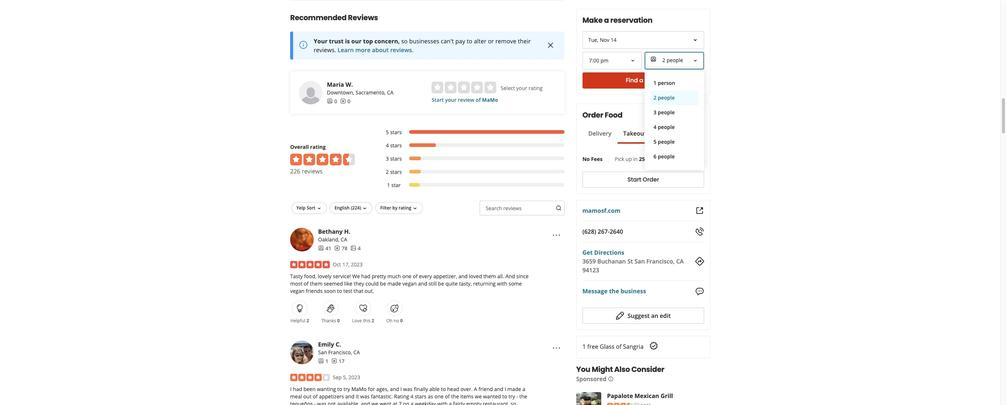 Task type: describe. For each thing, give the bounding box(es) containing it.
edit
[[660, 312, 671, 320]]

order inside button
[[643, 175, 659, 184]]

papalote mexican grill link
[[607, 392, 673, 400]]

search reviews
[[486, 205, 522, 212]]

trust
[[329, 37, 344, 45]]

c.
[[336, 340, 341, 348]]

oakland,
[[318, 236, 340, 243]]

2640
[[610, 228, 624, 236]]

17
[[339, 357, 345, 364]]

english
[[335, 205, 350, 211]]

(628) 267-2640
[[583, 228, 624, 236]]

(0 reactions) element for oh no 0
[[400, 317, 403, 324]]

fees
[[591, 155, 603, 162]]

reviews element for w.
[[340, 98, 351, 105]]

0 vertical spatial mamo
[[482, 96, 498, 103]]

people for 2 people
[[658, 94, 675, 101]]

bethany
[[318, 227, 343, 235]]

filter reviews by 3 stars rating element
[[379, 155, 565, 162]]

info alert
[[290, 31, 565, 59]]

i had been wanting to try mamo for ages, and i was finally able to head over. a friend and i made a meal out of appetizers and it was fantastic. rating 4 stars as one of the items we wanted to try - the tequeños - was not available, and we went at 7 on a weekday with a fairly empty restaurant, 
[[290, 385, 528, 405]]

16 friends v2 image for emily
[[318, 358, 324, 364]]

2023 for h.
[[351, 261, 363, 268]]

sangria
[[623, 342, 644, 351]]

consider
[[632, 364, 665, 374]]

mamo inside i had been wanting to try mamo for ages, and i was finally able to head over. a friend and i made a meal out of appetizers and it was fantastic. rating 4 stars as one of the items we wanted to try - the tequeños - was not available, and we went at 7 on a weekday with a fairly empty restaurant,
[[352, 385, 367, 392]]

most
[[290, 280, 303, 287]]

35
[[647, 155, 653, 162]]

tasty,
[[459, 280, 472, 287]]

0 horizontal spatial rating
[[310, 143, 326, 150]]

(628)
[[583, 228, 597, 236]]

16 chevron down v2 image for filter by rating
[[412, 205, 418, 211]]

star
[[392, 181, 401, 188]]

people for 4 people
[[658, 123, 675, 130]]

select your rating
[[501, 84, 543, 91]]

reservation
[[611, 15, 653, 25]]

none radio inside recommended reviews element
[[472, 81, 483, 93]]

6 people
[[654, 153, 675, 160]]

it
[[356, 393, 359, 400]]

3659
[[583, 257, 596, 265]]

2 i from the left
[[401, 385, 402, 392]]

at
[[393, 400, 398, 405]]

made inside tasty food, lovely service! we had pretty much one of every appetizer, and loved them all. and since most of them seemed like they could be made vegan and still be quite tasty, returning with some vegan friends soon to test that out.
[[388, 280, 401, 287]]

food
[[605, 110, 623, 120]]

maria w. link
[[327, 80, 353, 88]]

for
[[368, 385, 375, 392]]

review
[[458, 96, 475, 103]]

5,
[[343, 374, 347, 381]]

menu image for bethany h.
[[552, 231, 561, 240]]

learn
[[338, 46, 354, 54]]

0 horizontal spatial them
[[310, 280, 323, 287]]

2 right helpful
[[307, 317, 309, 324]]

make
[[583, 15, 603, 25]]

maria
[[327, 80, 344, 88]]

stars for 5 stars
[[390, 129, 402, 136]]

1 left 17
[[326, 357, 329, 364]]

3 for 3 stars
[[386, 155, 389, 162]]

ca inside maria w. downtown, sacramento, ca
[[387, 89, 394, 96]]

and up wanted
[[495, 385, 504, 392]]

takeout tab panel
[[583, 144, 653, 147]]

0 left 16 review v2 icon
[[334, 98, 337, 105]]

top
[[363, 37, 373, 45]]

photo of bethany h. image
[[290, 228, 314, 251]]

this
[[363, 317, 371, 324]]

4 star rating image
[[290, 374, 330, 381]]

(2 reactions) element for love this 2
[[372, 317, 374, 324]]

friends element for emily c.
[[318, 357, 329, 365]]

and up available,
[[345, 393, 355, 400]]

they
[[354, 280, 364, 287]]

francisco, inside emily c. san francisco, ca
[[328, 349, 352, 356]]

0 inside reviews element
[[348, 98, 351, 105]]

1 person button
[[651, 76, 699, 90]]

ca inside get directions 3659 buchanan st san francisco, ca 94123
[[677, 257, 684, 265]]

get
[[583, 248, 593, 257]]

had inside i had been wanting to try mamo for ages, and i was finally able to head over. a friend and i made a meal out of appetizers and it was fantastic. rating 4 stars as one of the items we wanted to try - the tequeños - was not available, and we went at 7 on a weekday with a fairly empty restaurant,
[[293, 385, 302, 392]]

so
[[402, 37, 408, 45]]

rating for select your rating
[[529, 84, 543, 91]]

with inside i had been wanting to try mamo for ages, and i was finally able to head over. a friend and i made a meal out of appetizers and it was fantastic. rating 4 stars as one of the items we wanted to try - the tequeños - was not available, and we went at 7 on a weekday with a fairly empty restaurant,
[[438, 400, 448, 405]]

friend
[[479, 385, 493, 392]]

94123
[[583, 266, 600, 274]]

emily
[[318, 340, 334, 348]]

had inside tasty food, lovely service! we had pretty much one of every appetizer, and loved them all. and since most of them seemed like they could be made vegan and still be quite tasty, returning with some vegan friends soon to test that out.
[[361, 273, 371, 280]]

alter
[[474, 37, 487, 45]]

2 down 3 stars
[[386, 168, 389, 175]]

a
[[474, 385, 477, 392]]

weekday
[[415, 400, 436, 405]]

pick
[[615, 155, 625, 162]]

san inside get directions 3659 buchanan st san francisco, ca 94123
[[635, 257, 645, 265]]

papalote mexican grill
[[607, 392, 673, 400]]

to inside tasty food, lovely service! we had pretty much one of every appetizer, and loved them all. and since most of them seemed like they could be made vegan and still be quite tasty, returning with some vegan friends soon to test that out.
[[337, 287, 342, 294]]

of right out
[[313, 393, 318, 400]]

tab list containing delivery
[[583, 129, 653, 144]]

wanted
[[483, 393, 501, 400]]

oh
[[387, 317, 393, 324]]

filter reviews by 4 stars rating element
[[379, 142, 565, 149]]

tasty food, lovely service! we had pretty much one of every appetizer, and loved them all. and since most of them seemed like they could be made vegan and still be quite tasty, returning with some vegan friends soon to test that out.
[[290, 273, 529, 294]]

or
[[488, 37, 494, 45]]

5 star rating image
[[290, 261, 330, 268]]

photo of emily c. image
[[290, 341, 314, 364]]

(2 reactions) element for helpful 2
[[307, 317, 309, 324]]

16 info v2 image
[[608, 376, 614, 382]]

get directions 3659 buchanan st san francisco, ca 94123
[[583, 248, 684, 274]]

1 star
[[387, 181, 401, 188]]

and down every
[[418, 280, 427, 287]]

mamosf.com
[[583, 207, 621, 215]]

of left every
[[413, 273, 418, 280]]

to right able
[[441, 385, 446, 392]]

soon
[[324, 287, 336, 294]]

you
[[577, 364, 591, 374]]

francisco, inside get directions 3659 buchanan st san francisco, ca 94123
[[647, 257, 675, 265]]

2 right this
[[372, 317, 374, 324]]

2023 for c.
[[349, 374, 361, 381]]

and up tasty,
[[459, 273, 468, 280]]

reviews for 226 reviews
[[302, 167, 323, 175]]

bethany h. link
[[318, 227, 351, 235]]

0 horizontal spatial the
[[451, 393, 459, 400]]

get directions link
[[583, 248, 625, 257]]

24 directions v2 image
[[696, 257, 705, 266]]

no fees
[[583, 155, 603, 162]]

bethany h. oakland, ca
[[318, 227, 351, 243]]

1 for 1 person
[[654, 79, 657, 86]]

1 i from the left
[[290, 385, 292, 392]]

1 horizontal spatial -
[[517, 393, 518, 400]]

16 chevron down v2 image
[[362, 205, 368, 211]]

and up rating
[[390, 385, 399, 392]]

start order button
[[583, 172, 705, 188]]

to up restaurant,
[[503, 393, 508, 400]]

grill
[[661, 392, 673, 400]]

of down food,
[[304, 280, 309, 287]]

3 people button
[[651, 105, 699, 120]]

  text field inside recommended reviews element
[[480, 201, 565, 215]]

of down head
[[445, 393, 450, 400]]

filter reviews by 2 stars rating element
[[379, 168, 565, 176]]

remove
[[496, 37, 517, 45]]

16 friends v2 image for maria
[[327, 98, 333, 104]]

rating element
[[432, 81, 497, 93]]

4.5 star rating image
[[290, 154, 355, 165]]

every
[[419, 273, 432, 280]]

helpful
[[291, 317, 306, 324]]

suggest an edit
[[628, 312, 671, 320]]

1 vertical spatial vegan
[[290, 287, 305, 294]]

5 for 5 stars
[[386, 129, 389, 136]]

to inside so businesses can't pay to alter or remove their reviews.
[[467, 37, 473, 45]]

available,
[[337, 400, 360, 405]]

yelp sort
[[297, 205, 316, 211]]

service!
[[333, 273, 351, 280]]

search image
[[556, 205, 562, 211]]

out
[[304, 393, 312, 400]]

photos element
[[351, 245, 361, 252]]

226 reviews
[[290, 167, 323, 175]]

6 people button
[[651, 149, 699, 164]]

filter reviews by 5 stars rating element
[[379, 129, 565, 136]]

78
[[342, 245, 348, 252]]

2 inside button
[[654, 94, 657, 101]]

concern,
[[375, 37, 400, 45]]

as
[[428, 393, 433, 400]]

stars for 2 stars
[[390, 168, 402, 175]]

Select a date text field
[[583, 31, 705, 49]]

sep
[[333, 374, 342, 381]]

16 friends v2 image for bethany
[[318, 245, 324, 251]]

0 right thanks
[[337, 317, 340, 324]]

h.
[[344, 227, 351, 235]]

one inside tasty food, lovely service! we had pretty much one of every appetizer, and loved them all. and since most of them seemed like they could be made vegan and still be quite tasty, returning with some vegan friends soon to test that out.
[[403, 273, 412, 280]]

table
[[645, 76, 661, 85]]

sep 5, 2023
[[333, 374, 361, 381]]

mexican
[[635, 392, 660, 400]]

4 stars
[[386, 142, 402, 149]]

people for 3 people
[[658, 109, 675, 116]]

2 vertical spatial was
[[317, 400, 327, 405]]

3 i from the left
[[505, 385, 506, 392]]



Task type: vqa. For each thing, say whether or not it's contained in the screenshot.
experience to the bottom
no



Task type: locate. For each thing, give the bounding box(es) containing it.
stars down 4 stars
[[390, 155, 402, 162]]

people down 2 people at the top
[[658, 109, 675, 116]]

stars down finally on the left of the page
[[415, 393, 427, 400]]

empty
[[467, 400, 482, 405]]

vegan left still
[[403, 280, 417, 287]]

reviews down the 4.5 star rating image at the left
[[302, 167, 323, 175]]

ca right sacramento,
[[387, 89, 394, 96]]

menu image left the free in the bottom of the page
[[552, 344, 561, 353]]

person
[[658, 79, 676, 86]]

1 horizontal spatial i
[[401, 385, 402, 392]]

them up returning
[[484, 273, 496, 280]]

try
[[344, 385, 350, 392], [509, 393, 515, 400]]

5
[[386, 129, 389, 136], [654, 138, 657, 145]]

2 horizontal spatial rating
[[529, 84, 543, 91]]

0 horizontal spatial had
[[293, 385, 302, 392]]

reviews. inside so businesses can't pay to alter or remove their reviews.
[[314, 46, 336, 54]]

2 be from the left
[[438, 280, 444, 287]]

41
[[326, 245, 332, 252]]

like
[[344, 280, 353, 287]]

stars down 5 stars
[[390, 142, 402, 149]]

your for start
[[445, 96, 457, 103]]

tab list
[[583, 129, 653, 144]]

1 vertical spatial friends element
[[318, 245, 332, 252]]

1 vertical spatial we
[[372, 400, 378, 405]]

0 right no
[[400, 317, 403, 324]]

None field
[[645, 52, 705, 170], [584, 53, 641, 69], [645, 52, 705, 170], [584, 53, 641, 69]]

them up the friends
[[310, 280, 323, 287]]

5 inside filter reviews by 5 stars rating element
[[386, 129, 389, 136]]

0 horizontal spatial i
[[290, 385, 292, 392]]

friends element containing 41
[[318, 245, 332, 252]]

1 vertical spatial mamo
[[352, 385, 367, 392]]

0 vertical spatial 2023
[[351, 261, 363, 268]]

ca
[[387, 89, 394, 96], [341, 236, 347, 243], [677, 257, 684, 265], [354, 349, 360, 356]]

(0 reactions) element for thanks 0
[[337, 317, 340, 324]]

1 vertical spatial one
[[435, 393, 444, 400]]

2 horizontal spatial was
[[403, 385, 413, 392]]

0 vertical spatial rating
[[529, 84, 543, 91]]

4 down 3 people at the top of page
[[654, 123, 657, 130]]

we down fantastic.
[[372, 400, 378, 405]]

can't
[[441, 37, 454, 45]]

ca left the 24 directions v2 icon on the bottom right of the page
[[677, 257, 684, 265]]

4 right 16 photos v2
[[358, 245, 361, 252]]

1 horizontal spatial them
[[484, 273, 496, 280]]

stars up 4 stars
[[390, 129, 402, 136]]

16 chevron down v2 image right sort
[[316, 205, 322, 211]]

friends element left 16 review v2 icon
[[327, 98, 337, 105]]

reviews element right 41
[[334, 245, 348, 252]]

0 horizontal spatial one
[[403, 273, 412, 280]]

had up meal
[[293, 385, 302, 392]]

friends element down emily
[[318, 357, 329, 365]]

start left review
[[432, 96, 444, 103]]

friends element for bethany h.
[[318, 245, 332, 252]]

16 chevron down v2 image right filter by rating on the bottom of the page
[[412, 205, 418, 211]]

5 up 6
[[654, 138, 657, 145]]

None radio
[[472, 81, 483, 93]]

the up fairly
[[451, 393, 459, 400]]

papalote mexican grill image
[[577, 392, 602, 405]]

rating up the 4.5 star rating image at the left
[[310, 143, 326, 150]]

0 horizontal spatial (0 reactions) element
[[337, 317, 340, 324]]

0 vertical spatial your
[[517, 84, 528, 91]]

reviews
[[348, 12, 378, 23]]

24 check in v2 image
[[650, 341, 659, 350]]

1 people from the top
[[658, 94, 675, 101]]

1 horizontal spatial with
[[497, 280, 508, 287]]

0 horizontal spatial reviews.
[[314, 46, 336, 54]]

3 for 3 people
[[654, 109, 657, 116]]

0 vertical spatial -
[[517, 393, 518, 400]]

16 friends v2 image left 41
[[318, 245, 324, 251]]

rating for filter by rating
[[399, 205, 412, 211]]

the inside message the business button
[[610, 287, 619, 295]]

message
[[583, 287, 608, 295]]

reviews. down your
[[314, 46, 336, 54]]

0 horizontal spatial mamo
[[352, 385, 367, 392]]

mins
[[654, 155, 666, 162]]

0 vertical spatial start
[[432, 96, 444, 103]]

0 horizontal spatial vegan
[[290, 287, 305, 294]]

7
[[399, 400, 402, 405]]

still
[[429, 280, 437, 287]]

1 vertical spatial 5
[[654, 138, 657, 145]]

24 phone v2 image
[[696, 227, 705, 236]]

2 menu image from the top
[[552, 344, 561, 353]]

that
[[354, 287, 364, 294]]

17,
[[343, 261, 350, 268]]

16 chevron down v2 image inside filter by rating dropdown button
[[412, 205, 418, 211]]

0 horizontal spatial francisco,
[[328, 349, 352, 356]]

buchanan
[[598, 257, 626, 265]]

0 vertical spatial reviews
[[302, 167, 323, 175]]

5 for 5 people
[[654, 138, 657, 145]]

order down 35
[[643, 175, 659, 184]]

close image
[[546, 41, 555, 50]]

1 vertical spatial was
[[360, 393, 370, 400]]

went
[[380, 400, 392, 405]]

1 vertical spatial try
[[509, 393, 515, 400]]

stars for 3 stars
[[390, 155, 402, 162]]

reviews right search
[[504, 205, 522, 212]]

order up 'delivery'
[[583, 110, 604, 120]]

1 horizontal spatial vegan
[[403, 280, 417, 287]]

people for 5 people
[[658, 138, 675, 145]]

-
[[517, 393, 518, 400], [314, 400, 316, 405]]

friends element down oakland,
[[318, 245, 332, 252]]

0 horizontal spatial order
[[583, 110, 604, 120]]

0 vertical spatial san
[[635, 257, 645, 265]]

1 reviews. from the left
[[314, 46, 336, 54]]

friends element containing 1
[[318, 357, 329, 365]]

1 be from the left
[[380, 280, 386, 287]]

4 inside photos element
[[358, 245, 361, 252]]

no
[[583, 155, 590, 162]]

1 inside button
[[654, 79, 657, 86]]

reviews element containing 78
[[334, 245, 348, 252]]

0 horizontal spatial 5
[[386, 129, 389, 136]]

english (224) button
[[330, 202, 373, 214]]

1 vertical spatial start
[[628, 175, 642, 184]]

1 horizontal spatial (2 reactions) element
[[372, 317, 374, 324]]

1 horizontal spatial reviews.
[[390, 46, 414, 54]]

francisco,
[[647, 257, 675, 265], [328, 349, 352, 356]]

we up empty
[[475, 393, 482, 400]]

(0 reactions) element
[[337, 317, 340, 324], [400, 317, 403, 324]]

2 (2 reactions) element from the left
[[372, 317, 374, 324]]

your right select
[[517, 84, 528, 91]]

learn more about reviews.
[[338, 46, 414, 54]]

16 review v2 image left 17
[[332, 358, 337, 364]]

1 vertical spatial menu image
[[552, 344, 561, 353]]

pay
[[456, 37, 465, 45]]

people inside button
[[658, 138, 675, 145]]

could
[[366, 280, 379, 287]]

1 (2 reactions) element from the left
[[307, 317, 309, 324]]

had
[[361, 273, 371, 280], [293, 385, 302, 392]]

people down person
[[658, 94, 675, 101]]

1 for 1 free glass of sangria
[[583, 342, 586, 351]]

1 vertical spatial 3
[[386, 155, 389, 162]]

try up restaurant,
[[509, 393, 515, 400]]

16 chevron down v2 image
[[316, 205, 322, 211], [412, 205, 418, 211]]

francisco, right st
[[647, 257, 675, 265]]

menu image for emily c.
[[552, 344, 561, 353]]

stars
[[390, 129, 402, 136], [390, 142, 402, 149], [390, 155, 402, 162], [390, 168, 402, 175], [415, 393, 427, 400]]

1 vertical spatial francisco,
[[328, 349, 352, 356]]

1 horizontal spatial rating
[[399, 205, 412, 211]]

267-
[[598, 228, 610, 236]]

16 review v2 image
[[340, 98, 346, 104]]

1 vertical spatial with
[[438, 400, 448, 405]]

reviews element
[[340, 98, 351, 105], [334, 245, 348, 252], [332, 357, 345, 365]]

4 inside button
[[654, 123, 657, 130]]

1 horizontal spatial 3
[[654, 109, 657, 116]]

filter reviews by 1 star rating element
[[379, 181, 565, 189]]

0 horizontal spatial -
[[314, 400, 316, 405]]

reviews for search reviews
[[504, 205, 522, 212]]

their
[[518, 37, 531, 45]]

0
[[334, 98, 337, 105], [348, 98, 351, 105], [337, 317, 340, 324], [400, 317, 403, 324]]

3.5 star rating image
[[607, 403, 640, 405]]

start
[[432, 96, 444, 103], [628, 175, 642, 184]]

4 right rating
[[411, 393, 414, 400]]

tequeños
[[290, 400, 313, 405]]

1 horizontal spatial was
[[360, 393, 370, 400]]

16 review v2 image
[[334, 245, 340, 251], [332, 358, 337, 364]]

your
[[314, 37, 328, 45]]

226
[[290, 167, 300, 175]]

downtown,
[[327, 89, 354, 96]]

16 review v2 image left the 78
[[334, 245, 340, 251]]

1 vertical spatial made
[[508, 385, 521, 392]]

2 vertical spatial 16 friends v2 image
[[318, 358, 324, 364]]

quite
[[446, 280, 458, 287]]

sort
[[307, 205, 316, 211]]

1 horizontal spatial reviews
[[504, 205, 522, 212]]

delivery
[[589, 129, 612, 137]]

0 horizontal spatial reviews
[[302, 167, 323, 175]]

out.
[[365, 287, 374, 294]]

0 horizontal spatial made
[[388, 280, 401, 287]]

0 horizontal spatial start
[[432, 96, 444, 103]]

english (224)
[[335, 205, 361, 211]]

reviews element for c.
[[332, 357, 345, 365]]

3 inside button
[[654, 109, 657, 116]]

start inside recommended reviews element
[[432, 96, 444, 103]]

mamo up "it"
[[352, 385, 367, 392]]

1 horizontal spatial 16 chevron down v2 image
[[412, 205, 418, 211]]

4 inside i had been wanting to try mamo for ages, and i was finally able to head over. a friend and i made a meal out of appetizers and it was fantastic. rating 4 stars as one of the items we wanted to try - the tequeños - was not available, and we went at 7 on a weekday with a fairly empty restaurant,
[[411, 393, 414, 400]]

finally
[[414, 385, 428, 392]]

5 inside 5 people button
[[654, 138, 657, 145]]

reviews element for h.
[[334, 245, 348, 252]]

24 info v2 image
[[299, 40, 308, 49]]

maria w. downtown, sacramento, ca
[[327, 80, 394, 96]]

2 16 chevron down v2 image from the left
[[412, 205, 418, 211]]

love
[[352, 317, 362, 324]]

1 vertical spatial san
[[318, 349, 327, 356]]

friends element
[[327, 98, 337, 105], [318, 245, 332, 252], [318, 357, 329, 365]]

san inside emily c. san francisco, ca
[[318, 349, 327, 356]]

1 horizontal spatial the
[[520, 393, 528, 400]]

menu image
[[552, 231, 561, 240], [552, 344, 561, 353]]

0 horizontal spatial be
[[380, 280, 386, 287]]

and
[[459, 273, 468, 280], [418, 280, 427, 287], [390, 385, 399, 392], [495, 385, 504, 392], [345, 393, 355, 400], [361, 400, 370, 405]]

with inside tasty food, lovely service! we had pretty much one of every appetizer, and loved them all. and since most of them seemed like they could be made vegan and still be quite tasty, returning with some vegan friends soon to test that out.
[[497, 280, 508, 287]]

2 (0 reactions) element from the left
[[400, 317, 403, 324]]

1 (0 reactions) element from the left
[[337, 317, 340, 324]]

you might also consider
[[577, 364, 665, 374]]

0 vertical spatial 16 friends v2 image
[[327, 98, 333, 104]]

i up meal
[[290, 385, 292, 392]]

1 horizontal spatial had
[[361, 273, 371, 280]]

(2 reactions) element
[[307, 317, 309, 324], [372, 317, 374, 324]]

photo of maria w. image
[[299, 81, 323, 104]]

filter
[[380, 205, 391, 211]]

0 horizontal spatial your
[[445, 96, 457, 103]]

0 vertical spatial was
[[403, 385, 413, 392]]

0 vertical spatial vegan
[[403, 280, 417, 287]]

3 up 4 people
[[654, 109, 657, 116]]

16 friends v2 image
[[327, 98, 333, 104], [318, 245, 324, 251], [318, 358, 324, 364]]

stars up star
[[390, 168, 402, 175]]

1 16 chevron down v2 image from the left
[[316, 205, 322, 211]]

order food
[[583, 110, 623, 120]]

rating right select
[[529, 84, 543, 91]]

was up rating
[[403, 385, 413, 392]]

4 for 4 stars
[[386, 142, 389, 149]]

0 vertical spatial 16 review v2 image
[[334, 245, 340, 251]]

suggest an edit button
[[583, 308, 705, 324]]

start order
[[628, 175, 659, 184]]

able
[[430, 385, 440, 392]]

an
[[652, 312, 659, 320]]

(0 reactions) element right no
[[400, 317, 403, 324]]

1 horizontal spatial your
[[517, 84, 528, 91]]

5 people from the top
[[658, 153, 675, 160]]

by
[[393, 205, 398, 211]]

24 message v2 image
[[696, 287, 705, 296]]

2 vertical spatial rating
[[399, 205, 412, 211]]

reviews element containing 0
[[340, 98, 351, 105]]

3 stars
[[386, 155, 402, 162]]

2 horizontal spatial the
[[610, 287, 619, 295]]

- right tequeños
[[314, 400, 316, 405]]

the right message
[[610, 287, 619, 295]]

4 people button
[[651, 120, 699, 135]]

find
[[626, 76, 638, 85]]

people up 5 people
[[658, 123, 675, 130]]

your for select
[[517, 84, 528, 91]]

1 left star
[[387, 181, 390, 188]]

one right as
[[435, 393, 444, 400]]

recommended reviews element
[[267, 0, 588, 405]]

16 chevron down v2 image inside yelp sort dropdown button
[[316, 205, 322, 211]]

stars for 4 stars
[[390, 142, 402, 149]]

0 right 16 review v2 icon
[[348, 98, 351, 105]]

made inside i had been wanting to try mamo for ages, and i was finally able to head over. a friend and i made a meal out of appetizers and it was fantastic. rating 4 stars as one of the items we wanted to try - the tequeños - was not available, and we went at 7 on a weekday with a fairly empty restaurant,
[[508, 385, 521, 392]]

1 vertical spatial had
[[293, 385, 302, 392]]

tasty
[[290, 273, 303, 280]]

the right wanted
[[520, 393, 528, 400]]

and down for at the bottom of the page
[[361, 400, 370, 405]]

1 horizontal spatial order
[[643, 175, 659, 184]]

1 horizontal spatial be
[[438, 280, 444, 287]]

overall rating
[[290, 143, 326, 150]]

yelp sort button
[[292, 202, 327, 214]]

1 menu image from the top
[[552, 231, 561, 240]]

16 friends v2 image left 16 review v2 icon
[[327, 98, 333, 104]]

start for start order
[[628, 175, 642, 184]]

i up restaurant,
[[505, 385, 506, 392]]

learn more about reviews. link
[[338, 46, 414, 54]]

1 vertical spatial 16 review v2 image
[[332, 358, 337, 364]]

not
[[328, 400, 336, 405]]

rating inside filter by rating dropdown button
[[399, 205, 412, 211]]

1 person
[[654, 79, 676, 86]]

4 for 4 people
[[654, 123, 657, 130]]

papalote
[[607, 392, 633, 400]]

1 horizontal spatial try
[[509, 393, 515, 400]]

2023 right 17,
[[351, 261, 363, 268]]

of right the glass
[[616, 342, 622, 351]]

one inside i had been wanting to try mamo for ages, and i was finally able to head over. a friend and i made a meal out of appetizers and it was fantastic. rating 4 stars as one of the items we wanted to try - the tequeños - was not available, and we went at 7 on a weekday with a fairly empty restaurant,
[[435, 393, 444, 400]]

1 vertical spatial your
[[445, 96, 457, 103]]

(no rating) image
[[432, 81, 497, 93]]

fairly
[[453, 400, 465, 405]]

people right 6
[[658, 153, 675, 160]]

emily c. san francisco, ca
[[318, 340, 360, 356]]

mamo right review
[[482, 96, 498, 103]]

thanks
[[322, 317, 336, 324]]

reviews. down so
[[390, 46, 414, 54]]

24 pencil v2 image
[[616, 311, 625, 320]]

0 horizontal spatial (2 reactions) element
[[307, 317, 309, 324]]

0 vertical spatial 3
[[654, 109, 657, 116]]

had up could
[[361, 273, 371, 280]]

(224)
[[351, 205, 361, 211]]

of right review
[[476, 96, 481, 103]]

thanks 0
[[322, 317, 340, 324]]

0 vertical spatial with
[[497, 280, 508, 287]]

friends element for maria w.
[[327, 98, 337, 105]]

i up rating
[[401, 385, 402, 392]]

restaurant,
[[483, 400, 510, 405]]

0 vertical spatial them
[[484, 273, 496, 280]]

to right 'pay'
[[467, 37, 473, 45]]

25-
[[639, 155, 647, 162]]

message the business button
[[583, 287, 646, 296]]

(2 reactions) element right this
[[372, 317, 374, 324]]

0 vertical spatial we
[[475, 393, 482, 400]]

0 horizontal spatial 16 chevron down v2 image
[[316, 205, 322, 211]]

since
[[517, 273, 529, 280]]

16 review v2 image for bethany
[[334, 245, 340, 251]]

start inside start order button
[[628, 175, 642, 184]]

ca inside bethany h. oakland, ca
[[341, 236, 347, 243]]

3 down 4 stars
[[386, 155, 389, 162]]

rating right the by
[[399, 205, 412, 211]]

2 down table
[[654, 94, 657, 101]]

be right still
[[438, 280, 444, 287]]

(0 reactions) element right thanks
[[337, 317, 340, 324]]

people down 4 people
[[658, 138, 675, 145]]

1 horizontal spatial (0 reactions) element
[[400, 317, 403, 324]]

2 people from the top
[[658, 109, 675, 116]]

16 photos v2 image
[[351, 245, 356, 251]]

3 people from the top
[[658, 123, 675, 130]]

0 vertical spatial order
[[583, 110, 604, 120]]

None radio
[[432, 81, 444, 93], [445, 81, 457, 93], [458, 81, 470, 93], [485, 81, 497, 93], [432, 81, 444, 93], [445, 81, 457, 93], [458, 81, 470, 93], [485, 81, 497, 93]]

4 people from the top
[[658, 138, 675, 145]]

16 chevron down v2 image for yelp sort
[[316, 205, 322, 211]]

vegan down most
[[290, 287, 305, 294]]

1 horizontal spatial one
[[435, 393, 444, 400]]

0 vertical spatial had
[[361, 273, 371, 280]]

was left not at left
[[317, 400, 327, 405]]

0 vertical spatial menu image
[[552, 231, 561, 240]]

4 for 4
[[358, 245, 361, 252]]

1 for 1 star
[[387, 181, 390, 188]]

friends element containing 0
[[327, 98, 337, 105]]

with down all.
[[497, 280, 508, 287]]

reviews element down downtown,
[[340, 98, 351, 105]]

mamosf.com link
[[583, 207, 621, 215]]

2 vertical spatial friends element
[[318, 357, 329, 365]]

5 up 4 stars
[[386, 129, 389, 136]]

1 horizontal spatial start
[[628, 175, 642, 184]]

- right wanted
[[517, 393, 518, 400]]

0 horizontal spatial san
[[318, 349, 327, 356]]

made down much
[[388, 280, 401, 287]]

0 vertical spatial one
[[403, 273, 412, 280]]

san down emily
[[318, 349, 327, 356]]

be down pretty at the bottom of the page
[[380, 280, 386, 287]]

0 vertical spatial francisco,
[[647, 257, 675, 265]]

  text field
[[480, 201, 565, 215]]

2 horizontal spatial i
[[505, 385, 506, 392]]

reviews element containing 17
[[332, 357, 345, 365]]

3 people
[[654, 109, 675, 116]]

2 reviews. from the left
[[390, 46, 414, 54]]

with down able
[[438, 400, 448, 405]]

0 vertical spatial reviews element
[[340, 98, 351, 105]]

takeout
[[624, 129, 647, 137]]

1 vertical spatial -
[[314, 400, 316, 405]]

lovely
[[318, 273, 332, 280]]

to left test in the left bottom of the page
[[337, 287, 342, 294]]

1 vertical spatial reviews element
[[334, 245, 348, 252]]

stars inside i had been wanting to try mamo for ages, and i was finally able to head over. a friend and i made a meal out of appetizers and it was fantastic. rating 4 stars as one of the items we wanted to try - the tequeños - was not available, and we went at 7 on a weekday with a fairly empty restaurant,
[[415, 393, 427, 400]]

items
[[461, 393, 474, 400]]

0 vertical spatial made
[[388, 280, 401, 287]]

start for start your review of mamo
[[432, 96, 444, 103]]

2023 right 5,
[[349, 374, 361, 381]]

to up appetizers
[[338, 385, 342, 392]]

start your review of mamo
[[432, 96, 498, 103]]

ca up the sep 5, 2023
[[354, 349, 360, 356]]

1 horizontal spatial 5
[[654, 138, 657, 145]]

1 horizontal spatial mamo
[[482, 96, 498, 103]]

sacramento,
[[356, 89, 386, 96]]

1 horizontal spatial we
[[475, 393, 482, 400]]

0 horizontal spatial with
[[438, 400, 448, 405]]

0 vertical spatial try
[[344, 385, 350, 392]]

1 horizontal spatial san
[[635, 257, 645, 265]]

ca inside emily c. san francisco, ca
[[354, 349, 360, 356]]

on
[[403, 400, 410, 405]]

3 inside recommended reviews element
[[386, 155, 389, 162]]

24 external link v2 image
[[696, 206, 705, 215]]

and
[[506, 273, 515, 280]]

0 horizontal spatial we
[[372, 400, 378, 405]]

made
[[388, 280, 401, 287], [508, 385, 521, 392]]

16 review v2 image for emily
[[332, 358, 337, 364]]

0 horizontal spatial try
[[344, 385, 350, 392]]

people for 6 people
[[658, 153, 675, 160]]



